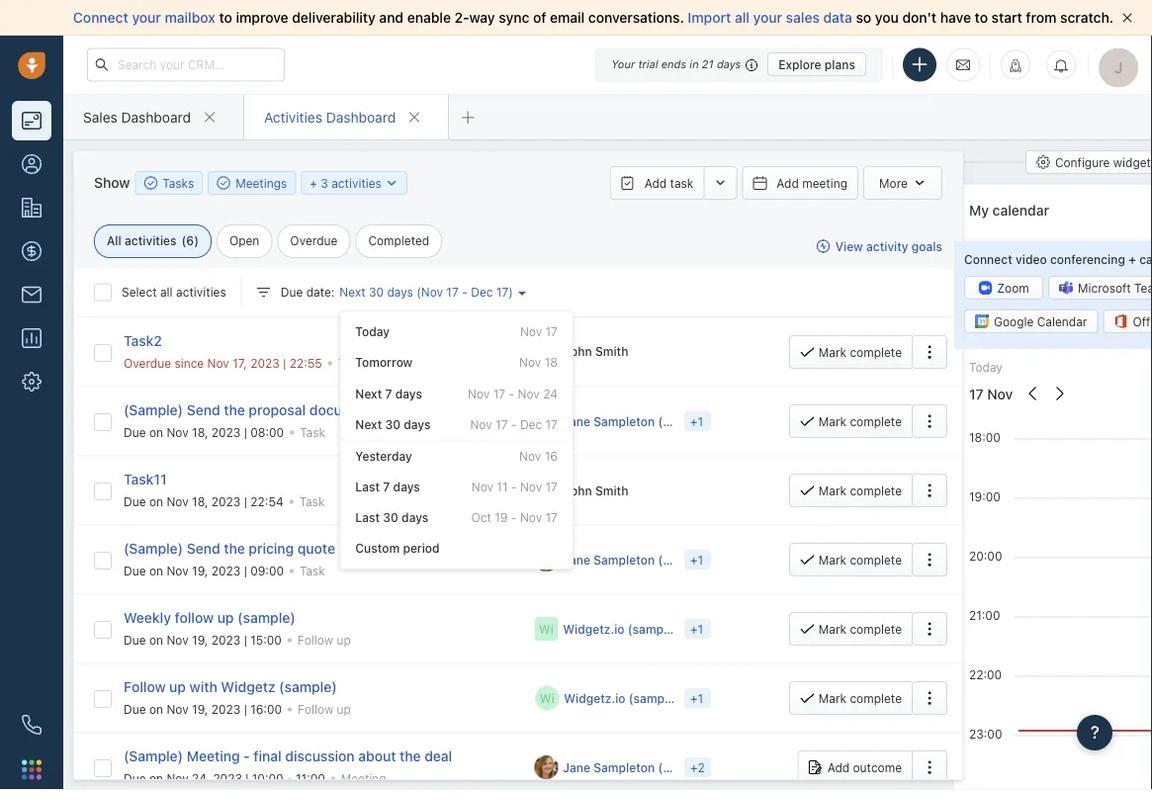 Task type: vqa. For each thing, say whether or not it's contained in the screenshot.


Task type: locate. For each thing, give the bounding box(es) containing it.
nov down the follow
[[167, 633, 189, 647]]

1 jane sampleton (sample) link from the top
[[563, 413, 709, 430]]

activities right 3
[[331, 176, 382, 190]]

on down task11
[[149, 495, 163, 509]]

+
[[310, 176, 317, 190], [1129, 252, 1136, 266]]

2 vertical spatial jane
[[563, 761, 591, 774]]

add task
[[645, 176, 694, 190]]

follow up for weekly follow up (sample)
[[298, 633, 351, 647]]

09:00
[[250, 564, 284, 578]]

0 horizontal spatial add
[[645, 176, 667, 190]]

1 your from the left
[[132, 9, 161, 26]]

what's new image
[[1009, 59, 1023, 73]]

complete for pricing
[[850, 553, 902, 567]]

nov down completed
[[421, 285, 443, 299]]

0 vertical spatial (sample)
[[124, 402, 183, 418]]

1 vertical spatial wi
[[540, 691, 555, 705]]

connect your mailbox link
[[73, 9, 219, 26]]

2023 down follow up with widgetz (sample) link
[[211, 703, 241, 716]]

on left 24,
[[149, 772, 163, 786]]

your
[[132, 9, 161, 26], [753, 9, 782, 26]]

activities for all
[[176, 285, 226, 299]]

last for last 7 days
[[355, 480, 380, 494]]

0 horizontal spatial overdue
[[124, 356, 171, 370]]

2 mark complete button from the top
[[789, 405, 912, 438]]

jane for (sample) send the proposal document
[[563, 414, 591, 428]]

5 on from the top
[[149, 703, 163, 716]]

microsoft tea button
[[1048, 276, 1152, 300]]

1 vertical spatial smith
[[595, 484, 629, 497]]

on down follow up with widgetz (sample) link
[[149, 703, 163, 716]]

due on nov 18, 2023 | 22:54
[[124, 495, 284, 509]]

proposal
[[249, 402, 306, 418]]

john smith
[[564, 345, 629, 359], [564, 484, 629, 497]]

- for oct 19 - nov 17
[[511, 511, 517, 525]]

2 jane from the top
[[563, 553, 591, 567]]

microsoft tea
[[1078, 281, 1152, 295]]

3 +1 from the top
[[690, 622, 703, 636]]

2 last from the top
[[355, 511, 380, 525]]

add for add outcome
[[828, 761, 850, 774]]

conferencing
[[1050, 252, 1126, 266]]

show
[[94, 175, 130, 191]]

wi widgetz.io (sample) for weekly follow up (sample)
[[539, 622, 679, 636]]

| left 16:00
[[244, 703, 247, 716]]

john smith for task11
[[564, 484, 629, 497]]

0 horizontal spatial to
[[219, 9, 232, 26]]

( up select all activities
[[181, 234, 186, 248]]

)
[[194, 234, 199, 248], [509, 285, 513, 299]]

2 send from the top
[[187, 540, 220, 556]]

overdue up due date: at the left top
[[290, 234, 338, 248]]

0 vertical spatial 19,
[[192, 564, 208, 578]]

1 horizontal spatial (
[[417, 285, 421, 299]]

17,
[[233, 356, 247, 370]]

0 vertical spatial sampleton
[[594, 414, 655, 428]]

2 vertical spatial jane sampleton (sample) link
[[563, 759, 709, 776]]

0 vertical spatial john smith
[[564, 345, 629, 359]]

+1 for quote
[[690, 553, 703, 567]]

1 vertical spatial jane
[[563, 553, 591, 567]]

days for last 7 days
[[393, 480, 420, 494]]

connect for connect your mailbox to improve deliverability and enable 2-way sync of email conversations. import all your sales data so you don't have to start from scratch.
[[73, 9, 128, 26]]

since
[[174, 356, 204, 370]]

1 smith from the top
[[595, 345, 629, 359]]

all right the import
[[735, 9, 750, 26]]

4 mark complete button from the top
[[789, 543, 912, 577]]

3 sampleton from the top
[[594, 761, 655, 774]]

2 on from the top
[[149, 495, 163, 509]]

add for add meeting
[[777, 176, 799, 190]]

calendar
[[993, 202, 1049, 219]]

1 19, from the top
[[192, 564, 208, 578]]

1 horizontal spatial your
[[753, 9, 782, 26]]

0 horizontal spatial connect
[[73, 9, 128, 26]]

add left the task
[[645, 176, 667, 190]]

send up due on nov 19, 2023 | 09:00
[[187, 540, 220, 556]]

jane sampleton (sample) link
[[563, 413, 709, 430], [563, 551, 709, 568], [563, 759, 709, 776]]

the left pricing
[[224, 540, 245, 556]]

john
[[564, 345, 592, 359], [564, 484, 592, 497]]

to left start
[[975, 9, 988, 26]]

4 mark complete from the top
[[819, 553, 902, 567]]

1 vertical spatial 19,
[[192, 633, 208, 647]]

1 to from the left
[[219, 9, 232, 26]]

the up due on nov 18, 2023 | 08:00
[[224, 402, 245, 418]]

1 horizontal spatial overdue
[[290, 234, 338, 248]]

task down document
[[300, 426, 325, 439]]

jane for (sample) send the pricing quote
[[563, 553, 591, 567]]

1 vertical spatial send
[[187, 540, 220, 556]]

last up custom
[[355, 511, 380, 525]]

+ inside button
[[310, 176, 317, 190]]

+ 3 activities button
[[301, 171, 408, 195]]

22:54
[[250, 495, 284, 509]]

open
[[229, 234, 260, 248]]

2 18, from the top
[[192, 495, 208, 509]]

2 vertical spatial sampleton
[[594, 761, 655, 774]]

21:00
[[969, 609, 1000, 623]]

1 vertical spatial last
[[355, 511, 380, 525]]

1 vertical spatial connect
[[964, 252, 1013, 266]]

0 horizontal spatial (
[[181, 234, 186, 248]]

widgetz
[[221, 679, 275, 695]]

mark complete for (sample)
[[819, 622, 902, 636]]

1 vertical spatial meeting
[[341, 772, 386, 786]]

1 vertical spatial jane sampleton (sample)
[[563, 553, 709, 567]]

1 horizontal spatial dashboard
[[326, 109, 396, 125]]

meeting down about
[[341, 772, 386, 786]]

due
[[281, 285, 303, 299], [124, 426, 146, 439], [124, 495, 146, 509], [124, 564, 146, 578], [124, 633, 146, 647], [124, 703, 146, 716], [124, 772, 146, 786]]

on down weekly
[[149, 633, 163, 647]]

+ 3 activities link
[[310, 174, 399, 192]]

2 vertical spatial next
[[355, 417, 382, 431]]

- for nov 17 - nov 24
[[509, 387, 514, 400]]

(sample) up due on nov 18, 2023 | 08:00
[[124, 402, 183, 418]]

john for task11
[[564, 484, 592, 497]]

4 on from the top
[[149, 633, 163, 647]]

your left mailbox
[[132, 9, 161, 26]]

19, down with
[[192, 703, 208, 716]]

widgetz.io (sample) link for follow up with widgetz (sample)
[[564, 690, 680, 707]]

7 for next
[[385, 387, 392, 400]]

next for next 30 days
[[355, 417, 382, 431]]

1 vertical spatial (
[[417, 285, 421, 299]]

sampleton for (sample) send the pricing quote
[[594, 553, 655, 567]]

nov right 11
[[520, 480, 542, 494]]

2 +1 from the top
[[690, 553, 703, 567]]

3 mark complete from the top
[[819, 484, 902, 498]]

1 horizontal spatial )
[[509, 285, 513, 299]]

1 horizontal spatial to
[[975, 9, 988, 26]]

view
[[836, 239, 863, 253]]

nov left 24,
[[167, 772, 189, 786]]

connect for connect video conferencing + ca
[[964, 252, 1013, 266]]

1 vertical spatial 18,
[[192, 495, 208, 509]]

2023 right 24,
[[213, 772, 242, 786]]

6 mark from the top
[[819, 691, 847, 705]]

days down completed
[[387, 285, 413, 299]]

1 horizontal spatial add
[[777, 176, 799, 190]]

6 mark complete button from the top
[[789, 682, 912, 715]]

due on nov 18, 2023 | 08:00
[[124, 426, 284, 439]]

nov left 18
[[519, 356, 541, 370]]

jane sampleton (sample) for (sample) send the proposal document
[[563, 414, 709, 428]]

0 vertical spatial (
[[181, 234, 186, 248]]

2 john smith from the top
[[564, 484, 629, 497]]

(sample) down 'due on nov 19, 2023 | 16:00'
[[124, 748, 183, 764]]

2023 down weekly follow up (sample) link
[[211, 633, 241, 647]]

dashboard for sales dashboard
[[121, 109, 191, 125]]

due on nov 19, 2023 | 15:00
[[124, 633, 282, 647]]

activities right all
[[125, 234, 177, 248]]

1 vertical spatial )
[[509, 285, 513, 299]]

1 sampleton from the top
[[594, 414, 655, 428]]

2023 for widgetz
[[211, 703, 241, 716]]

follow up up discussion
[[298, 703, 351, 716]]

0 vertical spatial overdue
[[290, 234, 338, 248]]

task2
[[124, 332, 162, 349]]

0 vertical spatial next
[[340, 285, 366, 299]]

1 vertical spatial john
[[564, 484, 592, 497]]

| for widgetz
[[244, 703, 247, 716]]

offi
[[1133, 314, 1152, 328]]

1 vertical spatial 30
[[385, 417, 401, 431]]

2 mark complete from the top
[[819, 414, 902, 428]]

days down next 7 days
[[404, 417, 431, 431]]

discussion
[[285, 748, 355, 764]]

2 your from the left
[[753, 9, 782, 26]]

goals
[[912, 239, 943, 253]]

follow up discussion
[[298, 703, 334, 716]]

1 vertical spatial activities
[[125, 234, 177, 248]]

0 horizontal spatial dec
[[471, 285, 493, 299]]

task right 22:54
[[299, 495, 325, 509]]

follow left with
[[124, 679, 166, 695]]

0 vertical spatial send
[[187, 402, 220, 418]]

4 complete from the top
[[850, 553, 902, 567]]

5 complete from the top
[[850, 622, 902, 636]]

days up last 30 days
[[393, 480, 420, 494]]

document
[[309, 402, 376, 418]]

last 7 days
[[355, 480, 420, 494]]

nov 17
[[520, 325, 558, 339]]

the left deal
[[400, 748, 421, 764]]

1 vertical spatial widgetz.io (sample) link
[[564, 690, 680, 707]]

due for (sample) send the pricing quote
[[124, 564, 146, 578]]

send up due on nov 18, 2023 | 08:00
[[187, 402, 220, 418]]

1 john smith from the top
[[564, 345, 629, 359]]

+1
[[690, 414, 703, 428], [690, 553, 703, 567], [690, 622, 703, 636], [690, 691, 703, 705]]

| for final
[[246, 772, 249, 786]]

0 vertical spatial the
[[224, 402, 245, 418]]

date:
[[306, 285, 335, 299]]

activity
[[866, 239, 909, 253]]

john smith right 18
[[564, 345, 629, 359]]

2 jane sampleton (sample) from the top
[[563, 553, 709, 567]]

activities for 3
[[331, 176, 382, 190]]

last for last 30 days
[[355, 511, 380, 525]]

1 jane sampleton (sample) from the top
[[563, 414, 709, 428]]

due on nov 19, 2023 | 09:00
[[124, 564, 284, 578]]

quote
[[298, 540, 335, 556]]

mark
[[819, 345, 847, 359], [819, 414, 847, 428], [819, 484, 847, 498], [819, 553, 847, 567], [819, 622, 847, 636], [819, 691, 847, 705]]

task
[[670, 176, 694, 190]]

dashboard up + 3 activities button
[[326, 109, 396, 125]]

last
[[355, 480, 380, 494], [355, 511, 380, 525]]

4 +1 from the top
[[690, 691, 703, 705]]

0 vertical spatial 18,
[[192, 426, 208, 439]]

| left '08:00'
[[244, 426, 247, 439]]

2 vertical spatial jane sampleton (sample)
[[563, 761, 709, 774]]

5 mark complete button from the top
[[789, 612, 912, 646]]

3 (sample) from the top
[[124, 748, 183, 764]]

1 horizontal spatial all
[[735, 9, 750, 26]]

nov 17 - dec 17
[[470, 417, 558, 431]]

+ left ca on the top right of page
[[1129, 252, 1136, 266]]

1 vertical spatial john smith
[[564, 484, 629, 497]]

- for nov 11 - nov 17
[[511, 480, 517, 494]]

and
[[379, 9, 404, 26]]

1 horizontal spatial meeting
[[341, 772, 386, 786]]

-
[[462, 285, 468, 299], [509, 387, 514, 400], [511, 417, 517, 431], [511, 480, 517, 494], [511, 511, 517, 525], [244, 748, 250, 764], [287, 772, 292, 786]]

1 vertical spatial follow up
[[298, 703, 351, 716]]

1 vertical spatial the
[[224, 540, 245, 556]]

activities inside + 3 activities link
[[331, 176, 382, 190]]

2 smith from the top
[[595, 484, 629, 497]]

0 vertical spatial jane
[[563, 414, 591, 428]]

smith right nov 11 - nov 17
[[595, 484, 629, 497]]

1 send from the top
[[187, 402, 220, 418]]

30
[[369, 285, 384, 299], [385, 417, 401, 431], [383, 511, 398, 525]]

widgets
[[1114, 155, 1152, 169]]

2 sampleton from the top
[[594, 553, 655, 567]]

| left "15:00"
[[244, 633, 247, 647]]

on up task11 "link"
[[149, 426, 163, 439]]

0 vertical spatial follow
[[298, 633, 333, 647]]

the for proposal
[[224, 402, 245, 418]]

task2 link
[[124, 332, 162, 349]]

oct
[[471, 511, 492, 525]]

| left 22:55
[[283, 356, 286, 370]]

1 last from the top
[[355, 480, 380, 494]]

meeting up the 'due on nov 24, 2023 | 10:00 - 11:00'
[[187, 748, 240, 764]]

0 vertical spatial meeting
[[187, 748, 240, 764]]

offi button
[[1103, 310, 1152, 333]]

1 jane from the top
[[563, 414, 591, 428]]

0 vertical spatial 30
[[369, 285, 384, 299]]

days
[[717, 58, 741, 71], [387, 285, 413, 299], [395, 387, 422, 400], [404, 417, 431, 431], [393, 480, 420, 494], [402, 511, 429, 525]]

2 vertical spatial (sample)
[[124, 748, 183, 764]]

complete for proposal
[[850, 414, 902, 428]]

0 vertical spatial last
[[355, 480, 380, 494]]

add left outcome
[[828, 761, 850, 774]]

1 horizontal spatial connect
[[964, 252, 1013, 266]]

19, for send
[[192, 564, 208, 578]]

30 for next 30 days ( nov 17 - dec 17 )
[[369, 285, 384, 299]]

7 down yesterday
[[383, 480, 390, 494]]

2 19, from the top
[[192, 633, 208, 647]]

0 vertical spatial jane sampleton (sample) link
[[563, 413, 709, 430]]

so
[[856, 9, 872, 26]]

0 horizontal spatial all
[[160, 285, 173, 299]]

1 (sample) from the top
[[124, 402, 183, 418]]

1 vertical spatial wi widgetz.io (sample)
[[540, 691, 680, 705]]

1 horizontal spatial +
[[1129, 252, 1136, 266]]

widgetz.io for follow up with widgetz (sample)
[[564, 691, 626, 705]]

2 vertical spatial activities
[[176, 285, 226, 299]]

0 vertical spatial today
[[355, 325, 390, 339]]

next for next 30 days ( nov 17 - dec 17 )
[[340, 285, 366, 299]]

video
[[1016, 252, 1047, 266]]

3 jane sampleton (sample) link from the top
[[563, 759, 709, 776]]

0 horizontal spatial your
[[132, 9, 161, 26]]

connect
[[73, 9, 128, 26], [964, 252, 1013, 266]]

0 vertical spatial 7
[[385, 387, 392, 400]]

3 on from the top
[[149, 564, 163, 578]]

phone element
[[12, 705, 51, 745]]

today up 17 nov
[[969, 360, 1003, 374]]

next 7 days
[[355, 387, 422, 400]]

1 vertical spatial jane sampleton (sample) link
[[563, 551, 709, 568]]

6 complete from the top
[[850, 691, 902, 705]]

dashboard for activities dashboard
[[326, 109, 396, 125]]

select
[[122, 285, 157, 299]]

| for pricing
[[244, 564, 247, 578]]

next right date:
[[340, 285, 366, 299]]

3 jane sampleton (sample) from the top
[[563, 761, 709, 774]]

1 18, from the top
[[192, 426, 208, 439]]

1 john from the top
[[564, 345, 592, 359]]

all right select
[[160, 285, 173, 299]]

activities dashboard
[[264, 109, 396, 125]]

6 mark complete from the top
[[819, 691, 902, 705]]

task11
[[124, 471, 167, 487]]

19, down the follow
[[192, 633, 208, 647]]

task right 22:55
[[338, 356, 364, 370]]

2 vertical spatial follow
[[298, 703, 334, 716]]

1 on from the top
[[149, 426, 163, 439]]

(sample) for (sample) meeting - final discussion about the deal
[[124, 748, 183, 764]]

complete for widgetz
[[850, 691, 902, 705]]

connect left mailbox
[[73, 9, 128, 26]]

0 vertical spatial john
[[564, 345, 592, 359]]

(sample) up due on nov 19, 2023 | 09:00
[[124, 540, 183, 556]]

3 19, from the top
[[192, 703, 208, 716]]

follow right "15:00"
[[298, 633, 333, 647]]

2023 down (sample) send the pricing quote link
[[211, 564, 241, 578]]

1 vertical spatial (sample)
[[124, 540, 183, 556]]

google calendar
[[994, 314, 1087, 328]]

17 nov
[[969, 386, 1013, 403]]

2023 right "17,"
[[251, 356, 280, 370]]

0 horizontal spatial dashboard
[[121, 109, 191, 125]]

0 vertical spatial widgetz.io (sample) link
[[563, 621, 679, 638]]

due on nov 19, 2023 | 16:00
[[124, 703, 282, 716]]

2 vertical spatial 30
[[383, 511, 398, 525]]

due for follow up with widgetz (sample)
[[124, 703, 146, 716]]

to right mailbox
[[219, 9, 232, 26]]

7 up "next 30 days"
[[385, 387, 392, 400]]

sampleton for (sample) send the proposal document
[[594, 414, 655, 428]]

| left 09:00
[[244, 564, 247, 578]]

pricing
[[249, 540, 294, 556]]

mark for widgetz
[[819, 691, 847, 705]]

your left sales
[[753, 9, 782, 26]]

add left meeting
[[777, 176, 799, 190]]

1 vertical spatial dec
[[520, 417, 542, 431]]

| left the 10:00
[[246, 772, 249, 786]]

0 vertical spatial connect
[[73, 9, 128, 26]]

18, for task11
[[192, 495, 208, 509]]

0 horizontal spatial meeting
[[187, 748, 240, 764]]

2 vertical spatial 19,
[[192, 703, 208, 716]]

1 vertical spatial next
[[355, 387, 382, 400]]

2 (sample) from the top
[[124, 540, 183, 556]]

phone image
[[22, 715, 42, 735]]

2023 for pricing
[[211, 564, 241, 578]]

wi
[[539, 622, 554, 636], [540, 691, 555, 705]]

days up period
[[402, 511, 429, 525]]

widgetz.io (sample) link for weekly follow up (sample)
[[563, 621, 679, 638]]

weekly follow up (sample) link
[[124, 609, 296, 626]]

- for (sample) meeting - final discussion about the deal
[[244, 748, 250, 764]]

5 mark complete from the top
[[819, 622, 902, 636]]

2 john from the top
[[564, 484, 592, 497]]

19
[[495, 511, 508, 525]]

complete for (sample)
[[850, 622, 902, 636]]

30 down the last 7 days
[[383, 511, 398, 525]]

1 vertical spatial 7
[[383, 480, 390, 494]]

follow up right "15:00"
[[298, 633, 351, 647]]

0 horizontal spatial )
[[194, 234, 199, 248]]

1 vertical spatial sampleton
[[594, 553, 655, 567]]

wi widgetz.io (sample)
[[539, 622, 679, 636], [540, 691, 680, 705]]

2023 down (sample) send the proposal document
[[211, 426, 241, 439]]

3 jane from the top
[[563, 761, 591, 774]]

sync
[[499, 9, 529, 26]]

+2
[[690, 761, 705, 774]]

30 down next 7 days
[[385, 417, 401, 431]]

of
[[533, 9, 546, 26]]

2 horizontal spatial add
[[828, 761, 850, 774]]

16
[[545, 449, 558, 463]]

1 vertical spatial widgetz.io
[[564, 691, 626, 705]]

overdue for overdue
[[290, 234, 338, 248]]

6 on from the top
[[149, 772, 163, 786]]

5 mark from the top
[[819, 622, 847, 636]]

1 vertical spatial overdue
[[124, 356, 171, 370]]

connect up zoom button
[[964, 252, 1013, 266]]

0 vertical spatial follow up
[[298, 633, 351, 647]]

1 vertical spatial +
[[1129, 252, 1136, 266]]

2 jane sampleton (sample) link from the top
[[563, 551, 709, 568]]

on for weekly follow up (sample)
[[149, 633, 163, 647]]

on up weekly
[[149, 564, 163, 578]]

0 vertical spatial widgetz.io
[[563, 622, 625, 636]]

2 mark from the top
[[819, 414, 847, 428]]

activities down the "6"
[[176, 285, 226, 299]]

improve
[[236, 9, 288, 26]]

0 vertical spatial smith
[[595, 345, 629, 359]]

mailbox
[[165, 9, 215, 26]]

send for proposal
[[187, 402, 220, 418]]

john smith right nov 11 - nov 17
[[564, 484, 629, 497]]

explore plans link
[[768, 52, 866, 76]]

18, for (sample) send the proposal document
[[192, 426, 208, 439]]

next up yesterday
[[355, 417, 382, 431]]

0 horizontal spatial today
[[355, 325, 390, 339]]

1 +1 from the top
[[690, 414, 703, 428]]

18, up (sample) send the pricing quote link
[[192, 495, 208, 509]]

3 complete from the top
[[850, 484, 902, 498]]

deliverability
[[292, 9, 376, 26]]

nov down nov 17 - nov 24
[[470, 417, 492, 431]]

1 horizontal spatial today
[[969, 360, 1003, 374]]

19, down (sample) send the pricing quote link
[[192, 564, 208, 578]]

0 vertical spatial wi
[[539, 622, 554, 636]]

jane sampleton (sample)
[[563, 414, 709, 428], [563, 553, 709, 567], [563, 761, 709, 774]]

on for task11
[[149, 495, 163, 509]]

0 horizontal spatial +
[[310, 176, 317, 190]]

nov up task11
[[167, 426, 189, 439]]

4 mark from the top
[[819, 553, 847, 567]]

1 dashboard from the left
[[121, 109, 191, 125]]

last down yesterday
[[355, 480, 380, 494]]

today up tomorrow
[[355, 325, 390, 339]]

2 complete from the top
[[850, 414, 902, 428]]

nov left 16 on the bottom left of the page
[[519, 449, 541, 463]]

smith right 18
[[595, 345, 629, 359]]

18, down (sample) send the proposal document
[[192, 426, 208, 439]]

0 vertical spatial activities
[[331, 176, 382, 190]]

task down 'quote'
[[300, 564, 325, 578]]

jane sampleton (sample) for (sample) send the pricing quote
[[563, 553, 709, 567]]

mark complete button for proposal
[[789, 405, 912, 438]]

days for next 30 days ( nov 17 - dec 17 )
[[387, 285, 413, 299]]

0 vertical spatial wi widgetz.io (sample)
[[539, 622, 679, 636]]

all
[[107, 234, 121, 248]]

2 dashboard from the left
[[326, 109, 396, 125]]

select all activities
[[122, 285, 226, 299]]

custom
[[355, 542, 400, 555]]



Task type: describe. For each thing, give the bounding box(es) containing it.
widgetz.io for weekly follow up (sample)
[[563, 622, 625, 636]]

+1 for (sample)
[[690, 691, 703, 705]]

custom period
[[355, 542, 440, 555]]

weekly
[[124, 609, 171, 626]]

22:00
[[969, 668, 1002, 682]]

period
[[403, 542, 440, 555]]

email
[[550, 9, 585, 26]]

task for (sample) send the pricing quote
[[300, 564, 325, 578]]

nov left "17,"
[[207, 356, 229, 370]]

7 for last
[[383, 480, 390, 494]]

send for pricing
[[187, 540, 220, 556]]

activities
[[264, 109, 322, 125]]

1 vertical spatial all
[[160, 285, 173, 299]]

+ 3 activities
[[310, 176, 382, 190]]

smith for task11
[[595, 484, 629, 497]]

import all your sales data link
[[688, 9, 856, 26]]

on for (sample) meeting - final discussion about the deal
[[149, 772, 163, 786]]

conversations.
[[588, 9, 684, 26]]

days for last 30 days
[[402, 511, 429, 525]]

overdue for overdue since nov 17, 2023 | 22:55
[[124, 356, 171, 370]]

nov 11 - nov 17
[[472, 480, 558, 494]]

plans
[[825, 57, 856, 71]]

close image
[[1123, 13, 1133, 23]]

1 mark from the top
[[819, 345, 847, 359]]

you
[[875, 9, 899, 26]]

add task button
[[610, 166, 704, 200]]

john for task2
[[564, 345, 592, 359]]

from
[[1026, 9, 1057, 26]]

trial
[[638, 58, 658, 71]]

overdue since nov 17, 2023 | 22:55
[[124, 356, 322, 370]]

completed
[[368, 234, 429, 248]]

due for (sample) send the proposal document
[[124, 426, 146, 439]]

19, for follow
[[192, 633, 208, 647]]

explore
[[779, 57, 822, 71]]

add for add task
[[645, 176, 667, 190]]

nov up 'nov 17 - dec 17'
[[468, 387, 490, 400]]

weekly follow up (sample)
[[124, 609, 296, 626]]

follow for follow up with widgetz (sample)
[[298, 703, 334, 716]]

10:00
[[252, 772, 283, 786]]

follow up with widgetz (sample)
[[124, 679, 337, 695]]

on for follow up with widgetz (sample)
[[149, 703, 163, 716]]

1 mark complete from the top
[[819, 345, 902, 359]]

1 vertical spatial follow
[[124, 679, 166, 695]]

jane sampleton (sample) link for (sample) send the pricing quote
[[563, 551, 709, 568]]

days for next 7 days
[[395, 387, 422, 400]]

mark complete for proposal
[[819, 414, 902, 428]]

yesterday
[[355, 449, 412, 463]]

mark complete for pricing
[[819, 553, 902, 567]]

2023 for (sample)
[[211, 633, 241, 647]]

my calendar
[[969, 202, 1049, 219]]

nov up nov 18
[[520, 325, 542, 339]]

calendar
[[1037, 314, 1087, 328]]

due for (sample) meeting - final discussion about the deal
[[124, 772, 146, 786]]

task for (sample) send the proposal document
[[300, 426, 325, 439]]

20:00
[[969, 550, 1002, 564]]

wi widgetz.io (sample) for follow up with widgetz (sample)
[[540, 691, 680, 705]]

up right the follow
[[217, 609, 234, 626]]

up left with
[[169, 679, 186, 695]]

mark complete button for (sample)
[[789, 612, 912, 646]]

nov left 24
[[518, 387, 540, 400]]

16:00
[[250, 703, 282, 716]]

jane sampleton (sample) link for (sample) send the proposal document
[[563, 413, 709, 430]]

tasks
[[163, 176, 194, 190]]

1 complete from the top
[[850, 345, 902, 359]]

your trial ends in 21 days
[[611, 58, 741, 71]]

nov left 11
[[472, 480, 494, 494]]

1 horizontal spatial dec
[[520, 417, 542, 431]]

due for task11
[[124, 495, 146, 509]]

3 mark complete button from the top
[[789, 474, 912, 507]]

nov 18
[[519, 356, 558, 370]]

15:00
[[250, 633, 282, 647]]

all activities ( 6 )
[[107, 234, 199, 248]]

smith for task2
[[595, 345, 629, 359]]

the for pricing
[[224, 540, 245, 556]]

google calendar button
[[964, 310, 1098, 333]]

tea
[[1135, 281, 1152, 295]]

due date:
[[281, 285, 335, 299]]

up up discussion
[[337, 703, 351, 716]]

configure
[[1055, 155, 1110, 169]]

3
[[321, 176, 328, 190]]

2023 for proposal
[[211, 426, 241, 439]]

nov up 18:00 on the right of the page
[[987, 386, 1013, 403]]

wi for follow up with widgetz (sample)
[[540, 691, 555, 705]]

next 30 days
[[355, 417, 431, 431]]

(sample) for (sample) send the pricing quote
[[124, 540, 183, 556]]

nov down follow up with widgetz (sample)
[[167, 703, 189, 716]]

final
[[254, 748, 282, 764]]

up right "15:00"
[[337, 633, 351, 647]]

on for (sample) send the pricing quote
[[149, 564, 163, 578]]

meetings
[[236, 176, 287, 190]]

task11 link
[[124, 471, 167, 487]]

follow for weekly follow up (sample)
[[298, 633, 333, 647]]

2 vertical spatial the
[[400, 748, 421, 764]]

add outcome
[[828, 761, 902, 774]]

way
[[469, 9, 495, 26]]

follow up with widgetz (sample) link
[[124, 679, 337, 695]]

days for next 30 days
[[404, 417, 431, 431]]

(sample) send the pricing quote
[[124, 540, 335, 556]]

my
[[969, 202, 989, 219]]

mark complete for widgetz
[[819, 691, 902, 705]]

on for (sample) send the proposal document
[[149, 426, 163, 439]]

outcome
[[853, 761, 902, 774]]

| left 22:54
[[244, 495, 247, 509]]

data
[[823, 9, 853, 26]]

due for weekly follow up (sample)
[[124, 633, 146, 647]]

next 30 days ( nov 17 - dec 17 )
[[340, 285, 513, 299]]

mark for pricing
[[819, 553, 847, 567]]

(sample) for (sample) send the proposal document
[[124, 402, 183, 418]]

down image
[[385, 177, 399, 190]]

connect your mailbox to improve deliverability and enable 2-way sync of email conversations. import all your sales data so you don't have to start from scratch.
[[73, 9, 1114, 26]]

ends
[[661, 58, 687, 71]]

30 for last 30 days
[[383, 511, 398, 525]]

nov up the follow
[[167, 564, 189, 578]]

08:00
[[250, 426, 284, 439]]

0 vertical spatial all
[[735, 9, 750, 26]]

connect video conferencing + ca
[[964, 252, 1152, 266]]

follow up for follow up with widgetz (sample)
[[298, 703, 351, 716]]

freshworks switcher image
[[22, 760, 42, 780]]

(sample) send the proposal document link
[[124, 402, 376, 418]]

(sample) send the proposal document
[[124, 402, 376, 418]]

nov down task11
[[167, 495, 189, 509]]

configure widgets
[[1055, 155, 1152, 169]]

- for nov 17 - dec 17
[[511, 417, 517, 431]]

mark for proposal
[[819, 414, 847, 428]]

explore plans
[[779, 57, 856, 71]]

1 mark complete button from the top
[[789, 335, 912, 369]]

2-
[[455, 9, 469, 26]]

6
[[186, 234, 194, 248]]

your
[[611, 58, 635, 71]]

jane sampleton (sample) link for (sample) meeting - final discussion about the deal
[[563, 759, 709, 776]]

Search your CRM... text field
[[87, 48, 285, 82]]

mark complete button for widgetz
[[789, 682, 912, 715]]

microsoft
[[1078, 281, 1131, 295]]

| for (sample)
[[244, 633, 247, 647]]

tomorrow
[[355, 356, 413, 370]]

zoom button
[[964, 276, 1044, 300]]

task for task11
[[299, 495, 325, 509]]

(sample) meeting - final discussion about the deal link
[[124, 748, 452, 764]]

3 mark from the top
[[819, 484, 847, 498]]

jane sampleton (sample) for (sample) meeting - final discussion about the deal
[[563, 761, 709, 774]]

| for proposal
[[244, 426, 247, 439]]

sampleton for (sample) meeting - final discussion about the deal
[[594, 761, 655, 774]]

meeting
[[802, 176, 848, 190]]

wi for weekly follow up (sample)
[[539, 622, 554, 636]]

view activity goals
[[836, 239, 943, 253]]

2023 for final
[[213, 772, 242, 786]]

0 vertical spatial dec
[[471, 285, 493, 299]]

19, for up
[[192, 703, 208, 716]]

task for task2
[[338, 356, 364, 370]]

2023 left 22:54
[[211, 495, 241, 509]]

mark for (sample)
[[819, 622, 847, 636]]

with
[[190, 679, 217, 695]]

2 to from the left
[[975, 9, 988, 26]]

18
[[545, 356, 558, 370]]

mark complete button for pricing
[[789, 543, 912, 577]]

nov right 19
[[520, 511, 542, 525]]

in
[[690, 58, 699, 71]]

add meeting button
[[742, 166, 859, 200]]

21
[[702, 58, 714, 71]]

jane for (sample) meeting - final discussion about the deal
[[563, 761, 591, 774]]

next for next 7 days
[[355, 387, 382, 400]]

john smith for task2
[[564, 345, 629, 359]]

wi button
[[534, 685, 560, 711]]

about
[[358, 748, 396, 764]]

import
[[688, 9, 731, 26]]

days right the 21
[[717, 58, 741, 71]]

send email image
[[956, 57, 970, 73]]

1 vertical spatial today
[[969, 360, 1003, 374]]

0 vertical spatial )
[[194, 234, 199, 248]]



